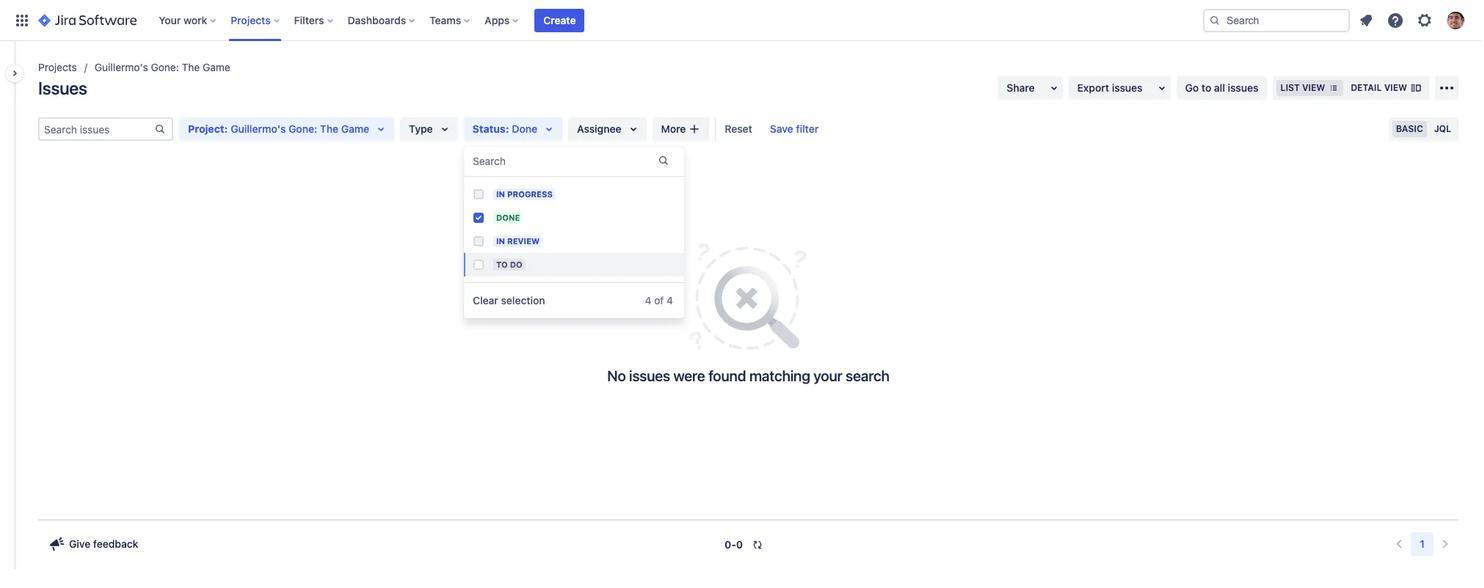 Task type: vqa. For each thing, say whether or not it's contained in the screenshot.
tab list to the top
no



Task type: locate. For each thing, give the bounding box(es) containing it.
export
[[1077, 81, 1109, 94]]

2 horizontal spatial issues
[[1228, 81, 1259, 94]]

do
[[510, 260, 522, 269]]

status : done
[[473, 123, 537, 135]]

1 view from the left
[[1302, 82, 1325, 93]]

jira software image
[[38, 11, 137, 29], [38, 11, 137, 29]]

guillermo's gone: the game link
[[95, 59, 230, 76]]

export issues button
[[1069, 76, 1171, 100]]

give feedback
[[69, 538, 138, 551]]

to do
[[496, 260, 522, 269]]

game
[[203, 61, 230, 73], [341, 123, 369, 135]]

1 4 from the left
[[645, 294, 652, 307]]

2 : from the left
[[506, 123, 509, 135]]

1 vertical spatial in
[[496, 236, 505, 246]]

view right list
[[1302, 82, 1325, 93]]

assignee
[[577, 123, 621, 135]]

view
[[1302, 82, 1325, 93], [1384, 82, 1407, 93]]

the
[[182, 61, 200, 73], [320, 123, 338, 135]]

2 in from the top
[[496, 236, 505, 246]]

game down work
[[203, 61, 230, 73]]

import and bulk change issues image
[[1438, 79, 1456, 97]]

appswitcher icon image
[[13, 11, 31, 29]]

primary element
[[9, 0, 1203, 41]]

1 button
[[1411, 533, 1434, 556]]

0 horizontal spatial view
[[1302, 82, 1325, 93]]

go to all issues
[[1185, 81, 1259, 94]]

in left progress
[[496, 189, 505, 199]]

1 vertical spatial the
[[320, 123, 338, 135]]

1 horizontal spatial 4
[[667, 294, 673, 307]]

to
[[1202, 81, 1211, 94]]

None text field
[[473, 154, 476, 169]]

0 horizontal spatial gone:
[[151, 61, 179, 73]]

Search field
[[1203, 8, 1350, 32]]

banner
[[0, 0, 1482, 41]]

were
[[674, 368, 705, 385]]

:
[[224, 123, 228, 135], [506, 123, 509, 135]]

0 vertical spatial projects
[[231, 14, 271, 26]]

done right the status
[[512, 123, 537, 135]]

save
[[770, 123, 793, 135]]

issues right no
[[629, 368, 670, 385]]

reset
[[725, 123, 752, 135]]

projects up issues
[[38, 61, 77, 73]]

1 in from the top
[[496, 189, 505, 199]]

1 vertical spatial gone:
[[289, 123, 317, 135]]

basic
[[1396, 123, 1423, 134]]

1 vertical spatial done
[[496, 213, 520, 222]]

issues
[[1112, 81, 1143, 94], [1228, 81, 1259, 94], [629, 368, 670, 385]]

projects inside popup button
[[231, 14, 271, 26]]

in for in progress
[[496, 189, 505, 199]]

projects right work
[[231, 14, 271, 26]]

list view
[[1281, 82, 1325, 93]]

1 : from the left
[[224, 123, 228, 135]]

more button
[[652, 117, 709, 141]]

4 right of
[[667, 294, 673, 307]]

settings image
[[1416, 11, 1434, 29]]

banner containing your work
[[0, 0, 1482, 41]]

matching
[[749, 368, 810, 385]]

guillermo's right projects link
[[95, 61, 148, 73]]

view right detail
[[1384, 82, 1407, 93]]

create button
[[535, 8, 585, 32]]

4
[[645, 294, 652, 307], [667, 294, 673, 307]]

0 vertical spatial game
[[203, 61, 230, 73]]

to
[[496, 260, 508, 269]]

search
[[473, 155, 506, 167]]

status
[[473, 123, 506, 135]]

gone:
[[151, 61, 179, 73], [289, 123, 317, 135]]

projects button
[[226, 8, 285, 32]]

issues inside button
[[1112, 81, 1143, 94]]

list
[[1281, 82, 1300, 93]]

0 horizontal spatial game
[[203, 61, 230, 73]]

: for status
[[506, 123, 509, 135]]

done up in review
[[496, 213, 520, 222]]

clear
[[473, 294, 498, 307]]

Search issues text field
[[40, 119, 154, 139]]

1 horizontal spatial :
[[506, 123, 509, 135]]

guillermo's
[[95, 61, 148, 73], [231, 123, 286, 135]]

done
[[512, 123, 537, 135], [496, 213, 520, 222]]

2 4 from the left
[[667, 294, 673, 307]]

1 horizontal spatial guillermo's
[[231, 123, 286, 135]]

1 vertical spatial game
[[341, 123, 369, 135]]

in left review
[[496, 236, 505, 246]]

type
[[409, 123, 433, 135]]

0 horizontal spatial issues
[[629, 368, 670, 385]]

issues
[[38, 78, 87, 98]]

1 horizontal spatial view
[[1384, 82, 1407, 93]]

apps
[[485, 14, 510, 26]]

1 horizontal spatial gone:
[[289, 123, 317, 135]]

give feedback button
[[40, 533, 147, 556]]

issues right export
[[1112, 81, 1143, 94]]

0 vertical spatial in
[[496, 189, 505, 199]]

0 horizontal spatial projects
[[38, 61, 77, 73]]

4 of 4
[[645, 294, 673, 307]]

1 horizontal spatial projects
[[231, 14, 271, 26]]

guillermo's right project
[[231, 123, 286, 135]]

addicon image
[[689, 123, 701, 135]]

clear selection button
[[464, 289, 554, 313]]

2 view from the left
[[1384, 82, 1407, 93]]

guillermo's gone: the game
[[95, 61, 230, 73]]

4 left of
[[645, 294, 652, 307]]

1 vertical spatial projects
[[38, 61, 77, 73]]

0 horizontal spatial 4
[[645, 294, 652, 307]]

open export issues dropdown image
[[1153, 79, 1171, 97]]

give
[[69, 538, 90, 551]]

0 horizontal spatial :
[[224, 123, 228, 135]]

create
[[543, 14, 576, 26]]

review
[[507, 236, 540, 246]]

project : guillermo's gone: the game
[[188, 123, 369, 135]]

game left the type
[[341, 123, 369, 135]]

view for list view
[[1302, 82, 1325, 93]]

work
[[183, 14, 207, 26]]

search
[[846, 368, 890, 385]]

filters
[[294, 14, 324, 26]]

: for project
[[224, 123, 228, 135]]

assignee button
[[568, 117, 646, 141]]

0 vertical spatial gone:
[[151, 61, 179, 73]]

progress
[[507, 189, 553, 199]]

your work button
[[154, 8, 222, 32]]

1 horizontal spatial the
[[320, 123, 338, 135]]

1 horizontal spatial issues
[[1112, 81, 1143, 94]]

issues right all
[[1228, 81, 1259, 94]]

0 horizontal spatial guillermo's
[[95, 61, 148, 73]]

0 vertical spatial done
[[512, 123, 537, 135]]

of
[[654, 294, 664, 307]]

projects for projects popup button
[[231, 14, 271, 26]]

projects
[[231, 14, 271, 26], [38, 61, 77, 73]]

0 horizontal spatial the
[[182, 61, 200, 73]]

projects link
[[38, 59, 77, 76]]

open share dialog image
[[1045, 79, 1063, 97]]

1 vertical spatial guillermo's
[[231, 123, 286, 135]]

share
[[1007, 81, 1035, 94]]

go
[[1185, 81, 1199, 94]]

in
[[496, 189, 505, 199], [496, 236, 505, 246]]

share button
[[998, 76, 1063, 100]]

detail view
[[1351, 82, 1407, 93]]



Task type: describe. For each thing, give the bounding box(es) containing it.
go to all issues link
[[1176, 76, 1267, 100]]

save filter button
[[761, 117, 827, 141]]

filters button
[[290, 8, 339, 32]]

reset button
[[716, 117, 761, 141]]

export issues
[[1077, 81, 1143, 94]]

apps button
[[480, 8, 524, 32]]

type button
[[400, 117, 458, 141]]

refresh image
[[752, 540, 763, 551]]

dashboards button
[[343, 8, 421, 32]]

notifications image
[[1357, 11, 1375, 29]]

detail
[[1351, 82, 1382, 93]]

your profile and settings image
[[1447, 11, 1465, 29]]

1 horizontal spatial game
[[341, 123, 369, 135]]

issues for export issues
[[1112, 81, 1143, 94]]

jql
[[1434, 123, 1451, 134]]

feedback
[[93, 538, 138, 551]]

more
[[661, 123, 686, 135]]

0-
[[725, 539, 736, 551]]

your work
[[159, 14, 207, 26]]

1
[[1420, 538, 1425, 551]]

view for detail view
[[1384, 82, 1407, 93]]

all
[[1214, 81, 1225, 94]]

in review
[[496, 236, 540, 246]]

projects for projects link
[[38, 61, 77, 73]]

project
[[188, 123, 224, 135]]

issues for no issues were found matching your search
[[629, 368, 670, 385]]

0 vertical spatial the
[[182, 61, 200, 73]]

teams
[[430, 14, 461, 26]]

0 vertical spatial guillermo's
[[95, 61, 148, 73]]

selection
[[501, 294, 545, 307]]

sidebar navigation image
[[0, 59, 32, 88]]

filter
[[796, 123, 819, 135]]

in progress
[[496, 189, 553, 199]]

found
[[708, 368, 746, 385]]

teams button
[[425, 8, 476, 32]]

dashboards
[[348, 14, 406, 26]]

0-0
[[725, 539, 743, 551]]

0
[[736, 539, 743, 551]]

clear selection
[[473, 294, 545, 307]]

save filter
[[770, 123, 819, 135]]

search image
[[1209, 14, 1221, 26]]

your
[[159, 14, 181, 26]]

your
[[814, 368, 842, 385]]

no
[[607, 368, 626, 385]]

no issues were found matching your search
[[607, 368, 890, 385]]

in for in review
[[496, 236, 505, 246]]

help image
[[1387, 11, 1404, 29]]



